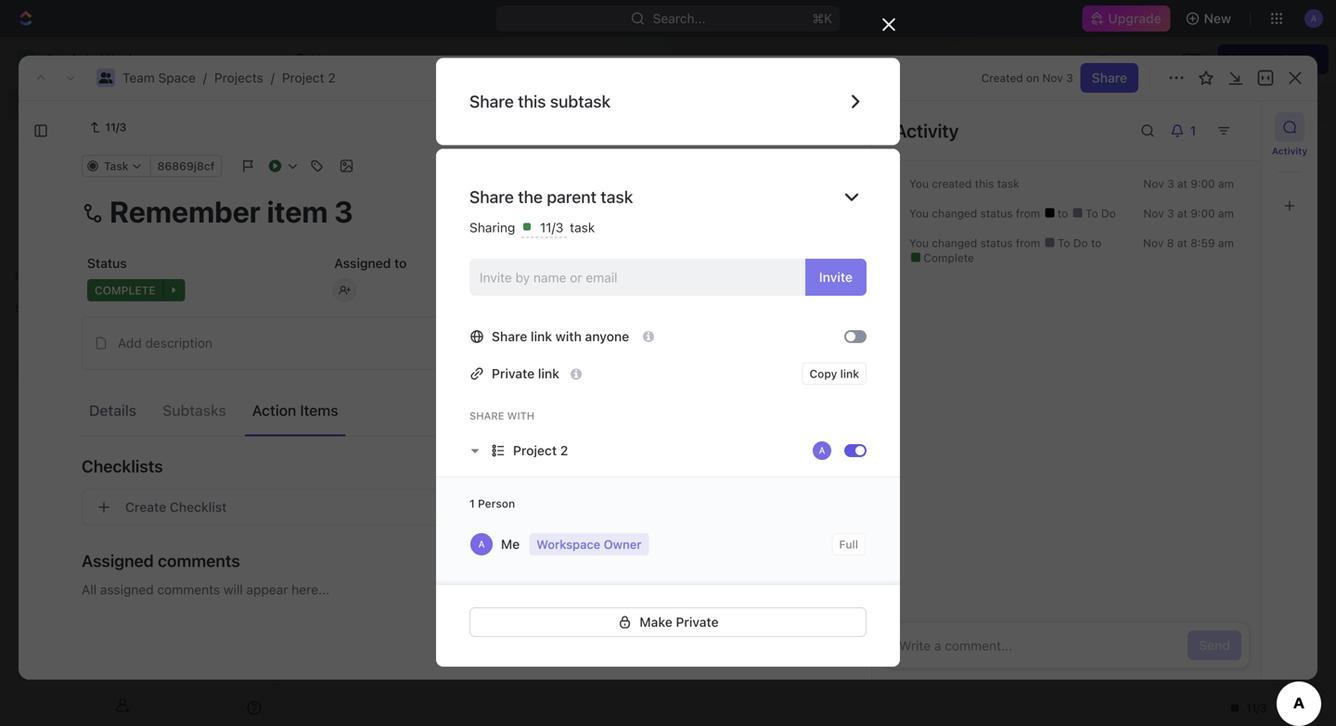 Task type: locate. For each thing, give the bounding box(es) containing it.
1 vertical spatial you
[[909, 207, 929, 220]]

0 vertical spatial status
[[980, 207, 1013, 220]]

1 horizontal spatial activity
[[1272, 146, 1308, 156]]

1 horizontal spatial this
[[975, 177, 994, 190]]

0 vertical spatial home
[[311, 51, 346, 67]]

this right created
[[975, 177, 994, 190]]

Invite by name or email text field
[[480, 264, 798, 291]]

space up home link
[[158, 70, 196, 85]]

good
[[322, 158, 377, 184]]

description
[[145, 335, 212, 351]]

team space
[[45, 361, 118, 377]]

1 vertical spatial space
[[80, 361, 118, 377]]

1 vertical spatial 2
[[560, 443, 568, 458]]

0 vertical spatial from
[[1016, 207, 1040, 220]]

edit inside alert
[[703, 95, 726, 110]]

0 vertical spatial comments
[[158, 551, 240, 571]]

1 vertical spatial project
[[513, 443, 557, 458]]

team up home link
[[122, 70, 155, 85]]

on up learn
[[1026, 71, 1039, 84]]

projects down the team space
[[56, 393, 105, 408]]

nov 3 at 9:00 am for changed status from
[[1143, 207, 1234, 220]]

on
[[1026, 71, 1039, 84], [684, 95, 699, 110]]

1 vertical spatial changed status from
[[929, 237, 1043, 250]]

you
[[909, 177, 929, 190], [909, 207, 929, 220], [909, 237, 929, 250]]

0 horizontal spatial do
[[1073, 237, 1088, 250]]

0 vertical spatial at
[[1177, 177, 1188, 190]]

am left task sidebar navigation tab list
[[1218, 177, 1234, 190]]

user group image up home link
[[99, 72, 113, 84]]

9:00 for created this task
[[1191, 177, 1215, 190]]

projects link
[[214, 70, 263, 85], [56, 386, 217, 416]]

1 horizontal spatial assigned
[[334, 256, 391, 271]]

add description
[[118, 335, 212, 351]]

0 horizontal spatial activity
[[894, 120, 959, 142]]

new
[[1204, 11, 1231, 26]]

am for complete
[[1218, 237, 1234, 250]]

0 horizontal spatial private
[[492, 366, 535, 381]]

0 vertical spatial this
[[518, 91, 546, 111]]

1 vertical spatial am
[[1218, 207, 1234, 220]]

here...
[[292, 582, 329, 598]]

team space link up home link
[[122, 70, 196, 85]]

1 changed from the top
[[932, 207, 977, 220]]

private right make on the bottom
[[676, 615, 719, 630]]

on right turning
[[684, 95, 699, 110]]

changed down created
[[932, 207, 977, 220]]

1 horizontal spatial edit
[[1099, 51, 1122, 67]]

1 from from the top
[[1016, 207, 1040, 220]]

1 you from the top
[[909, 177, 929, 190]]

link down share link with anyone
[[538, 366, 559, 381]]

spaces
[[15, 302, 54, 315]]

share link with anyone
[[492, 329, 633, 344]]

status
[[87, 256, 127, 271]]

0 vertical spatial space
[[158, 70, 196, 85]]

add description button
[[88, 328, 802, 358]]

team down spaces
[[45, 361, 77, 377]]

1 vertical spatial user group image
[[19, 364, 33, 375]]

11/3 down share the parent task
[[536, 220, 567, 235]]

0 horizontal spatial user group image
[[19, 364, 33, 375]]

🏡
[[479, 95, 492, 110]]

alert containing 🏡 customize your home! turning on edit layout allows you to drag, drop, and resize cards.
[[277, 83, 1336, 123]]

1 horizontal spatial a
[[819, 445, 825, 456]]

1 horizontal spatial project
[[513, 443, 557, 458]]

team space / projects / project 2
[[122, 70, 336, 85]]

share down edit layout:
[[1092, 70, 1127, 85]]

0 vertical spatial on
[[1026, 71, 1039, 84]]

assigned
[[334, 256, 391, 271], [82, 551, 154, 571]]

task right parent
[[601, 187, 633, 207]]

changed for complete
[[932, 237, 977, 250]]

team space link down add description
[[45, 354, 265, 384]]

0 vertical spatial project
[[282, 70, 324, 85]]

projects link down add
[[56, 386, 217, 416]]

1 nov 3 at 9:00 am from the top
[[1143, 177, 1234, 190]]

1 vertical spatial edit
[[703, 95, 726, 110]]

assigned inside dropdown button
[[82, 551, 154, 571]]

1 vertical spatial 3
[[1167, 177, 1174, 190]]

share for share with
[[470, 410, 504, 422]]

2 9:00 from the top
[[1191, 207, 1215, 220]]

parent
[[547, 187, 597, 207]]

private
[[492, 366, 535, 381], [676, 615, 719, 630]]

2 nov 3 at 9:00 am from the top
[[1143, 207, 1234, 220]]

1 vertical spatial projects
[[56, 393, 105, 408]]

this
[[518, 91, 546, 111], [975, 177, 994, 190]]

assigned to
[[334, 256, 407, 271]]

am right 8:59
[[1218, 237, 1234, 250]]

changed status from down "you created this task"
[[929, 207, 1043, 220]]

team inside team space link
[[45, 361, 77, 377]]

1 vertical spatial home
[[45, 97, 81, 112]]

1 vertical spatial on
[[684, 95, 699, 110]]

2 from from the top
[[1016, 237, 1040, 250]]

home up inbox
[[45, 97, 81, 112]]

1 person
[[470, 497, 515, 510]]

/ up home link
[[203, 70, 207, 85]]

/ left "project 2" link
[[271, 70, 275, 85]]

0 vertical spatial changed
[[932, 207, 977, 220]]

alert
[[277, 83, 1336, 123]]

1 vertical spatial activity
[[1272, 146, 1308, 156]]

share up sharing
[[470, 187, 514, 207]]

add
[[118, 335, 142, 351]]

link right copy
[[840, 368, 859, 381]]

share up apple
[[470, 91, 514, 111]]

2 am from the top
[[1218, 207, 1234, 220]]

1 changed status from from the top
[[929, 207, 1043, 220]]

0 horizontal spatial projects
[[56, 393, 105, 408]]

changed status from up complete
[[929, 237, 1043, 250]]

cards.
[[989, 95, 1026, 110]]

3 for created this task
[[1167, 177, 1174, 190]]

3 for changed status from
[[1167, 207, 1174, 220]]

2 vertical spatial you
[[909, 237, 929, 250]]

link for copy
[[840, 368, 859, 381]]

changed status from for to do
[[929, 207, 1043, 220]]

1 horizontal spatial projects
[[214, 70, 263, 85]]

this left your
[[518, 91, 546, 111]]

user group image inside sidebar navigation
[[19, 364, 33, 375]]

resize
[[950, 95, 985, 110]]

0 vertical spatial projects link
[[214, 70, 263, 85]]

your
[[563, 95, 589, 110]]

0 vertical spatial a
[[819, 445, 825, 456]]

0 vertical spatial nov 3 at 9:00 am
[[1143, 177, 1234, 190]]

1 vertical spatial do
[[1073, 237, 1088, 250]]

layout
[[729, 95, 770, 110]]

upgrade link
[[1082, 6, 1171, 32]]

1 horizontal spatial /
[[271, 70, 275, 85]]

share down the 'private link'
[[470, 410, 504, 422]]

at
[[1177, 177, 1188, 190], [1177, 207, 1188, 220], [1177, 237, 1187, 250]]

manage cards button
[[1218, 45, 1329, 74]]

2 vertical spatial 3
[[1167, 207, 1174, 220]]

action items button
[[245, 393, 346, 428]]

1 horizontal spatial with
[[556, 329, 582, 344]]

3
[[1066, 71, 1073, 84], [1167, 177, 1174, 190], [1167, 207, 1174, 220]]

1 vertical spatial this
[[975, 177, 994, 190]]

share for share
[[1092, 70, 1127, 85]]

projects link inside tree
[[56, 386, 217, 416]]

0 vertical spatial user group image
[[99, 72, 113, 84]]

0 vertical spatial do
[[1101, 207, 1116, 220]]

a left me
[[478, 539, 485, 550]]

share the parent task
[[470, 187, 633, 207]]

tree containing team space
[[7, 323, 269, 573]]

1 9:00 from the top
[[1191, 177, 1215, 190]]

dashboards link
[[7, 185, 269, 214]]

comments down assigned comments
[[157, 582, 220, 598]]

team
[[122, 70, 155, 85], [45, 361, 77, 377]]

task for you created this task
[[997, 177, 1019, 190]]

activity
[[894, 120, 959, 142], [1272, 146, 1308, 156]]

11/3
[[105, 121, 127, 134], [536, 220, 567, 235]]

1 horizontal spatial team
[[122, 70, 155, 85]]

0 vertical spatial team
[[122, 70, 155, 85]]

a down copy
[[819, 445, 825, 456]]

0 horizontal spatial a
[[478, 539, 485, 550]]

0 horizontal spatial space
[[80, 361, 118, 377]]

send
[[1199, 638, 1230, 653]]

0 vertical spatial 9:00
[[1191, 177, 1215, 190]]

1 horizontal spatial home
[[311, 51, 346, 67]]

0 vertical spatial 2
[[328, 70, 336, 85]]

nov
[[1042, 71, 1063, 84], [1143, 177, 1164, 190], [1143, 207, 1164, 220], [1143, 237, 1164, 250]]

assigned for assigned comments
[[82, 551, 154, 571]]

1 vertical spatial nov 3 at 9:00 am
[[1143, 207, 1234, 220]]

0 horizontal spatial edit
[[703, 95, 726, 110]]

subtask
[[550, 91, 611, 111]]

1 vertical spatial comments
[[157, 582, 220, 598]]

good afternoon, apple
[[322, 158, 549, 184]]

2 changed status from from the top
[[929, 237, 1043, 250]]

0 horizontal spatial this
[[518, 91, 546, 111]]

task down parent
[[570, 220, 595, 235]]

0 horizontal spatial 2
[[328, 70, 336, 85]]

1 status from the top
[[980, 207, 1013, 220]]

9:00
[[1191, 177, 1215, 190], [1191, 207, 1215, 220]]

2 horizontal spatial task
[[997, 177, 1019, 190]]

0 vertical spatial 11/3
[[105, 121, 127, 134]]

manage cards
[[1229, 51, 1318, 67]]

2 vertical spatial at
[[1177, 237, 1187, 250]]

share
[[1092, 70, 1127, 85], [470, 91, 514, 111], [470, 187, 514, 207], [492, 329, 527, 344], [470, 410, 504, 422]]

projects link left "project 2" link
[[214, 70, 263, 85]]

team for team space
[[45, 361, 77, 377]]

1 vertical spatial from
[[1016, 237, 1040, 250]]

0 vertical spatial assigned
[[334, 256, 391, 271]]

share inside button
[[1092, 70, 1127, 85]]

1 vertical spatial team
[[45, 361, 77, 377]]

changed
[[932, 207, 977, 220], [932, 237, 977, 250]]

3 at from the top
[[1177, 237, 1187, 250]]

space up the details button
[[80, 361, 118, 377]]

dates
[[581, 256, 617, 271]]

2 you from the top
[[909, 207, 929, 220]]

all
[[82, 582, 97, 598]]

from
[[1016, 207, 1040, 220], [1016, 237, 1040, 250]]

user group image
[[99, 72, 113, 84], [19, 364, 33, 375]]

am up nov 8 at 8:59 am
[[1218, 207, 1234, 220]]

1 vertical spatial 9:00
[[1191, 207, 1215, 220]]

team space link
[[122, 70, 196, 85], [45, 354, 265, 384]]

created
[[932, 177, 972, 190]]

0 horizontal spatial task
[[570, 220, 595, 235]]

activity down cards
[[1272, 146, 1308, 156]]

1 horizontal spatial 2
[[560, 443, 568, 458]]

link up the 'private link'
[[531, 329, 552, 344]]

cards
[[1281, 51, 1318, 67]]

0 vertical spatial activity
[[894, 120, 959, 142]]

edit
[[1099, 51, 1122, 67], [703, 95, 726, 110]]

2 changed from the top
[[932, 237, 977, 250]]

0 vertical spatial changed status from
[[929, 207, 1043, 220]]

you for complete
[[909, 237, 929, 250]]

1 vertical spatial changed
[[932, 237, 977, 250]]

share with
[[470, 410, 535, 422]]

1 horizontal spatial task
[[601, 187, 633, 207]]

0 vertical spatial 3
[[1066, 71, 1073, 84]]

space for team space
[[80, 361, 118, 377]]

task inside section
[[997, 177, 1019, 190]]

new button
[[1178, 4, 1242, 33]]

changed status from
[[929, 207, 1043, 220], [929, 237, 1043, 250]]

1 at from the top
[[1177, 177, 1188, 190]]

task right created
[[997, 177, 1019, 190]]

2
[[328, 70, 336, 85], [560, 443, 568, 458]]

1 vertical spatial 11/3
[[536, 220, 567, 235]]

user group image left the team space
[[19, 364, 33, 375]]

0 horizontal spatial assigned
[[82, 551, 154, 571]]

tree
[[7, 323, 269, 573]]

home up "project 2" link
[[311, 51, 346, 67]]

will
[[224, 582, 243, 598]]

comments up all assigned comments will appear here...
[[158, 551, 240, 571]]

2 status from the top
[[980, 237, 1013, 250]]

projects left "project 2" link
[[214, 70, 263, 85]]

comments inside dropdown button
[[158, 551, 240, 571]]

3 you from the top
[[909, 237, 929, 250]]

to
[[839, 95, 851, 110], [1058, 207, 1071, 220], [1086, 207, 1098, 220], [1058, 237, 1070, 250], [1091, 237, 1102, 250], [394, 256, 407, 271]]

with up project 2
[[507, 410, 535, 422]]

changed status from for complete
[[929, 237, 1043, 250]]

1 vertical spatial at
[[1177, 207, 1188, 220]]

share for share link with anyone
[[492, 329, 527, 344]]

11/3 down home link
[[105, 121, 127, 134]]

1 vertical spatial projects link
[[56, 386, 217, 416]]

edit left 'layout'
[[703, 95, 726, 110]]

1 vertical spatial status
[[980, 237, 1013, 250]]

activity down and
[[894, 120, 959, 142]]

comments
[[158, 551, 240, 571], [157, 582, 220, 598]]

share up the 'private link'
[[492, 329, 527, 344]]

you
[[814, 95, 835, 110]]

with left anyone
[[556, 329, 582, 344]]

0 vertical spatial am
[[1218, 177, 1234, 190]]

0 horizontal spatial project
[[282, 70, 324, 85]]

0 horizontal spatial with
[[507, 410, 535, 422]]

0 horizontal spatial team
[[45, 361, 77, 377]]

1 horizontal spatial space
[[158, 70, 196, 85]]

🏡 customize your home! turning on edit layout allows you to drag, drop, and resize cards. learn more
[[479, 95, 1097, 110]]

status
[[980, 207, 1013, 220], [980, 237, 1013, 250]]

0 horizontal spatial /
[[203, 70, 207, 85]]

assigned comments button
[[82, 539, 808, 584]]

1 vertical spatial a
[[478, 539, 485, 550]]

details button
[[82, 393, 144, 428]]

share for share this subtask
[[470, 91, 514, 111]]

private up share with at the bottom of the page
[[492, 366, 535, 381]]

changed up complete
[[932, 237, 977, 250]]

1 horizontal spatial private
[[676, 615, 719, 630]]

1 horizontal spatial user group image
[[99, 72, 113, 84]]

2 at from the top
[[1177, 207, 1188, 220]]

0 horizontal spatial home
[[45, 97, 81, 112]]

space inside sidebar navigation
[[80, 361, 118, 377]]

appear
[[246, 582, 288, 598]]

3 am from the top
[[1218, 237, 1234, 250]]

edit left layout:
[[1099, 51, 1122, 67]]

team for team space / projects / project 2
[[122, 70, 155, 85]]

nov 3 at 9:00 am for created this task
[[1143, 177, 1234, 190]]

favorites
[[15, 270, 64, 283]]



Task type: describe. For each thing, give the bounding box(es) containing it.
1 horizontal spatial 11/3
[[536, 220, 567, 235]]

copy link
[[810, 368, 859, 381]]

86869j8cf
[[157, 160, 215, 173]]

task sidebar navigation tab list
[[1269, 112, 1310, 221]]

link for share
[[531, 329, 552, 344]]

checklists
[[82, 457, 163, 476]]

action items
[[252, 402, 338, 419]]

inbox link
[[7, 122, 269, 151]]

0 vertical spatial private
[[492, 366, 535, 381]]

user group image for the topmost team space link
[[99, 72, 113, 84]]

more
[[1067, 95, 1097, 110]]

checklists button
[[82, 444, 808, 489]]

search...
[[653, 11, 706, 26]]

user group image for bottommost team space link
[[19, 364, 33, 375]]

create checklist
[[125, 500, 227, 515]]

private link
[[492, 366, 559, 381]]

me
[[501, 537, 520, 552]]

drop,
[[889, 95, 920, 110]]

home inside sidebar navigation
[[45, 97, 81, 112]]

anyone
[[585, 329, 629, 344]]

1 vertical spatial private
[[676, 615, 719, 630]]

manage
[[1229, 51, 1278, 67]]

inbox
[[45, 129, 77, 144]]

sharing
[[470, 220, 519, 235]]

invite
[[819, 270, 853, 285]]

activity inside task sidebar navigation tab list
[[1272, 146, 1308, 156]]

turning
[[636, 95, 681, 110]]

8
[[1167, 237, 1174, 250]]

workspace
[[537, 538, 601, 552]]

the
[[518, 187, 543, 207]]

learn more link
[[1029, 95, 1097, 110]]

project 2 link
[[282, 70, 336, 85]]

1 vertical spatial team space link
[[45, 354, 265, 384]]

make
[[640, 615, 673, 630]]

create checklist button
[[82, 489, 808, 526]]

subtasks
[[163, 402, 226, 419]]

0 vertical spatial to do
[[1083, 207, 1116, 220]]

0 horizontal spatial 11/3
[[105, 121, 127, 134]]

afternoon,
[[382, 158, 485, 184]]

action
[[252, 402, 296, 419]]

activity inside task sidebar content section
[[894, 120, 959, 142]]

space for team space / projects / project 2
[[158, 70, 196, 85]]

assigned for assigned to
[[334, 256, 391, 271]]

at for complete
[[1177, 237, 1187, 250]]

you created this task
[[909, 177, 1019, 190]]

assigned
[[100, 582, 154, 598]]

0 vertical spatial projects
[[214, 70, 263, 85]]

1 am from the top
[[1218, 177, 1234, 190]]

from for complete
[[1016, 237, 1040, 250]]

0 vertical spatial with
[[556, 329, 582, 344]]

task for share the parent task
[[601, 187, 633, 207]]

at for to do
[[1177, 207, 1188, 220]]

you for to do
[[909, 207, 929, 220]]

customize
[[496, 95, 559, 110]]

items
[[300, 402, 338, 419]]

changed for to do
[[932, 207, 977, 220]]

created on nov 3
[[981, 71, 1073, 84]]

⌘k
[[812, 11, 832, 26]]

create
[[125, 500, 166, 515]]

2 / from the left
[[271, 70, 275, 85]]

status for complete
[[980, 237, 1013, 250]]

dashboards
[[45, 192, 117, 207]]

drag,
[[854, 95, 886, 110]]

owner
[[604, 538, 642, 552]]

share button
[[1081, 63, 1139, 93]]

to inside alert
[[839, 95, 851, 110]]

apple
[[490, 158, 549, 184]]

11/3 link
[[82, 116, 134, 138]]

Edit task name text field
[[82, 194, 808, 229]]

all assigned comments will appear here...
[[82, 582, 329, 598]]

86869j8cf button
[[150, 155, 222, 177]]

home link
[[7, 90, 269, 120]]

1
[[470, 497, 475, 510]]

subtasks button
[[155, 393, 234, 428]]

projects inside tree
[[56, 393, 105, 408]]

0 horizontal spatial on
[[684, 95, 699, 110]]

created
[[981, 71, 1023, 84]]

share for share the parent task
[[470, 187, 514, 207]]

9:00 for changed status from
[[1191, 207, 1215, 220]]

layout:
[[1126, 51, 1170, 67]]

from for to do
[[1016, 207, 1040, 220]]

1 vertical spatial with
[[507, 410, 535, 422]]

home!
[[593, 95, 632, 110]]

upgrade
[[1108, 11, 1161, 26]]

copy
[[810, 368, 837, 381]]

assigned comments
[[82, 551, 240, 571]]

0 vertical spatial edit
[[1099, 51, 1122, 67]]

details
[[89, 402, 137, 419]]

allows
[[773, 95, 810, 110]]

make private
[[640, 615, 719, 630]]

learn
[[1029, 95, 1063, 110]]

am for to do
[[1218, 207, 1234, 220]]

0 vertical spatial team space link
[[122, 70, 196, 85]]

sidebar navigation
[[0, 37, 277, 727]]

8:59
[[1191, 237, 1215, 250]]

project 2
[[513, 443, 568, 458]]

task sidebar content section
[[871, 101, 1261, 680]]

checklist
[[170, 500, 227, 515]]

workspace owner
[[537, 538, 642, 552]]

1 vertical spatial to do
[[1055, 237, 1091, 250]]

tree inside sidebar navigation
[[7, 323, 269, 573]]

status for to do
[[980, 207, 1013, 220]]

edit layout:
[[1099, 51, 1170, 67]]

this inside task sidebar content section
[[975, 177, 994, 190]]

share this subtask
[[470, 91, 611, 111]]

1 / from the left
[[203, 70, 207, 85]]

person
[[478, 497, 515, 510]]

favorites button
[[7, 265, 82, 288]]

link for private
[[538, 366, 559, 381]]

and
[[924, 95, 946, 110]]

1 horizontal spatial do
[[1101, 207, 1116, 220]]

nov 8 at 8:59 am
[[1143, 237, 1234, 250]]



Task type: vqa. For each thing, say whether or not it's contained in the screenshot.
the topmost 9:00
yes



